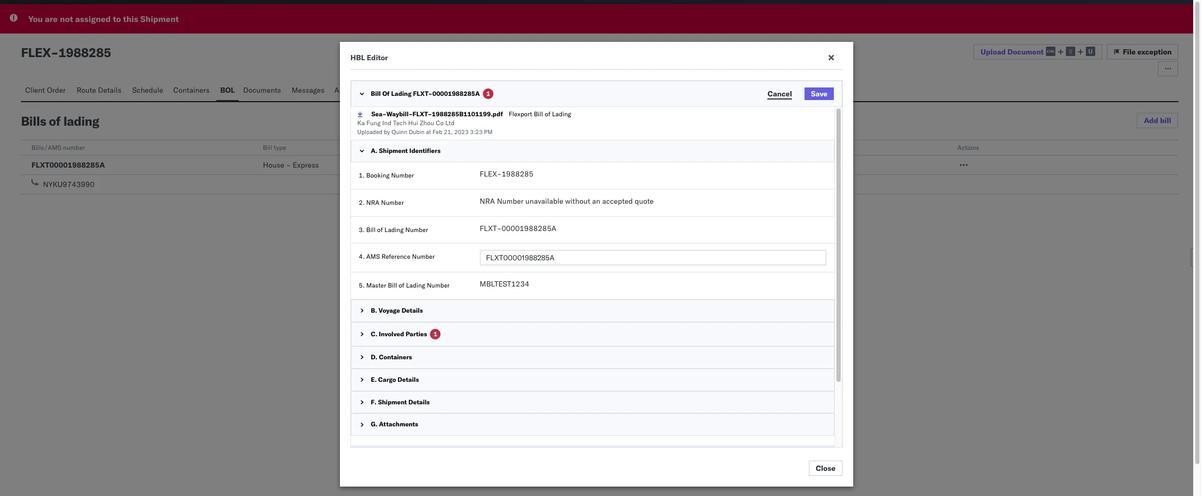 Task type: describe. For each thing, give the bounding box(es) containing it.
of right master
[[399, 282, 405, 289]]

house - express
[[263, 160, 319, 170]]

1 horizontal spatial 1988285
[[502, 169, 534, 179]]

lading right the of
[[391, 90, 412, 97]]

lading up b. voyage details
[[406, 282, 425, 289]]

cancel
[[768, 89, 792, 98]]

add
[[1144, 116, 1159, 125]]

flxt00001988285a
[[31, 160, 105, 170]]

ind
[[382, 119, 392, 127]]

bol button
[[216, 81, 239, 101]]

master
[[366, 282, 386, 289]]

save
[[811, 89, 828, 99]]

you
[[28, 14, 43, 24]]

flex
[[21, 45, 51, 60]]

c. involved parties
[[371, 330, 427, 338]]

bill right 3.
[[366, 226, 376, 234]]

shipment for f.
[[378, 398, 407, 406]]

number
[[63, 144, 85, 151]]

number right reference
[[412, 253, 435, 261]]

2. nra number
[[359, 198, 404, 206]]

obl surrender
[[726, 144, 768, 151]]

route details button
[[72, 81, 128, 101]]

number up 3. bill of lading number
[[381, 198, 404, 206]]

bills of lading
[[21, 113, 99, 129]]

quote
[[635, 196, 654, 206]]

feb
[[433, 128, 443, 136]]

type
[[274, 144, 286, 151]]

of right flexport
[[545, 110, 551, 118]]

zhou
[[420, 119, 434, 127]]

- for flex
[[51, 45, 58, 60]]

3. bill of lading number
[[359, 226, 428, 234]]

d. containers
[[371, 353, 412, 361]]

bill right master
[[388, 282, 397, 289]]

0 vertical spatial shipment
[[140, 14, 179, 24]]

a. shipment identifiers
[[371, 147, 441, 155]]

2023
[[454, 128, 469, 136]]

flex-1988285
[[480, 169, 534, 179]]

21,
[[444, 128, 453, 136]]

client order
[[25, 85, 66, 95]]

1 horizontal spatial 00001988285a
[[502, 224, 557, 233]]

1. booking number
[[359, 171, 414, 179]]

lading right flexport
[[552, 110, 571, 118]]

upload document
[[981, 47, 1044, 56]]

bills
[[21, 113, 46, 129]]

flexport
[[509, 110, 532, 118]]

route details
[[77, 85, 121, 95]]

bill right flexport
[[534, 110, 543, 118]]

5. master bill of lading number
[[359, 282, 450, 289]]

editor
[[367, 53, 388, 62]]

bill
[[1161, 116, 1172, 125]]

sea-
[[372, 110, 387, 118]]

assignees
[[334, 85, 368, 95]]

accepted
[[603, 196, 633, 206]]

you are not assigned to this shipment
[[28, 14, 179, 24]]

c.
[[371, 330, 378, 338]]

parties
[[406, 330, 427, 338]]

bol
[[220, 85, 235, 95]]

g. attachments
[[371, 420, 418, 428]]

details for e. cargo details
[[398, 376, 419, 383]]

ltd
[[446, 119, 455, 127]]

4. ams reference number
[[359, 253, 435, 261]]

close button
[[809, 461, 843, 476]]

by
[[384, 128, 390, 136]]

flex-
[[480, 169, 502, 179]]

release
[[495, 144, 517, 151]]

assignees button
[[330, 81, 374, 101]]

lading
[[63, 113, 99, 129]]

1 for c. involved parties
[[434, 330, 438, 338]]

upload document button
[[974, 44, 1103, 60]]

of
[[383, 90, 390, 97]]

identifiers
[[410, 147, 441, 155]]

1988285b1101199.pdf
[[432, 110, 503, 118]]

documents
[[243, 85, 281, 95]]

flxt-00001988285a
[[480, 224, 557, 233]]

hbl editor
[[351, 53, 388, 62]]

a.
[[371, 147, 378, 155]]

2.
[[359, 198, 365, 206]]

add bill button
[[1137, 113, 1179, 128]]

b.
[[371, 307, 377, 315]]

cargo
[[378, 376, 396, 383]]

g.
[[371, 420, 378, 428]]

waybill-
[[387, 110, 413, 118]]

0 horizontal spatial nra
[[366, 198, 380, 206]]

e. cargo details
[[371, 376, 419, 383]]

0 horizontal spatial 00001988285a
[[433, 90, 480, 97]]



Task type: vqa. For each thing, say whether or not it's contained in the screenshot.
E. Cargo Details
yes



Task type: locate. For each thing, give the bounding box(es) containing it.
dubin
[[409, 128, 425, 136]]

at
[[426, 128, 431, 136]]

number right 'booking'
[[391, 171, 414, 179]]

sea-waybill-flxt-1988285b1101199.pdf
[[372, 110, 503, 118]]

documents button
[[239, 81, 288, 101]]

- for house
[[286, 160, 291, 170]]

00001988285a down unavailable
[[502, 224, 557, 233]]

save button
[[805, 88, 834, 100]]

release method
[[495, 144, 540, 151]]

0 vertical spatial 00001988285a
[[433, 90, 480, 97]]

of right 3.
[[377, 226, 383, 234]]

shipment right the f.
[[378, 398, 407, 406]]

0 horizontal spatial containers
[[173, 85, 210, 95]]

00001988285a up 1988285b1101199.pdf
[[433, 90, 480, 97]]

1 vertical spatial 1
[[434, 330, 438, 338]]

nra number unavailable without an accepted quote
[[480, 196, 654, 206]]

hbl
[[351, 53, 365, 62]]

flxt-
[[413, 90, 433, 97], [413, 110, 432, 118], [480, 224, 502, 233]]

client
[[25, 85, 45, 95]]

containers right d.
[[379, 353, 412, 361]]

details right route
[[98, 85, 121, 95]]

2 vertical spatial flxt-
[[480, 224, 502, 233]]

shipment right 'a.'
[[379, 147, 408, 155]]

0 horizontal spatial 1988285
[[58, 45, 111, 60]]

0 vertical spatial 1988285
[[58, 45, 111, 60]]

uploaded
[[357, 128, 383, 136]]

fung
[[367, 119, 381, 127]]

-
[[51, 45, 58, 60], [286, 160, 291, 170], [495, 160, 499, 170], [499, 160, 504, 170]]

shipment
[[140, 14, 179, 24], [379, 147, 408, 155], [378, 398, 407, 406]]

exception
[[1138, 47, 1172, 57]]

1 up 1988285b1101199.pdf
[[487, 90, 490, 97]]

details for b. voyage details
[[402, 307, 423, 315]]

1988285 down assigned at the left top of page
[[58, 45, 111, 60]]

00001988285a
[[433, 90, 480, 97], [502, 224, 557, 233]]

flex - 1988285
[[21, 45, 111, 60]]

add bill
[[1144, 116, 1172, 125]]

containers button
[[169, 81, 216, 101]]

close
[[816, 464, 836, 473]]

this
[[123, 14, 138, 24]]

details up attachments at bottom
[[409, 398, 430, 406]]

an
[[592, 196, 601, 206]]

hui
[[408, 119, 418, 127]]

4.
[[359, 253, 365, 261]]

containers left bol
[[173, 85, 210, 95]]

actions
[[958, 144, 980, 151]]

bills/ams number
[[31, 144, 85, 151]]

number
[[391, 171, 414, 179], [497, 196, 524, 206], [381, 198, 404, 206], [405, 226, 428, 234], [412, 253, 435, 261], [427, 282, 450, 289]]

shipment for a.
[[379, 147, 408, 155]]

bill type
[[263, 144, 286, 151]]

cancel button
[[762, 88, 799, 100]]

bill
[[371, 90, 381, 97], [534, 110, 543, 118], [263, 144, 272, 151], [366, 226, 376, 234], [388, 282, 397, 289]]

involved
[[379, 330, 404, 338]]

file exception button
[[1107, 44, 1179, 60], [1107, 44, 1179, 60]]

mbltest1234
[[480, 280, 530, 289]]

file
[[1123, 47, 1136, 57]]

nyku9743990
[[43, 180, 95, 189]]

1 horizontal spatial containers
[[379, 353, 412, 361]]

shipment right this
[[140, 14, 179, 24]]

e.
[[371, 376, 377, 383]]

1988285 down release method
[[502, 169, 534, 179]]

1.
[[359, 171, 365, 179]]

b. voyage details
[[371, 307, 423, 315]]

1 horizontal spatial 1
[[487, 90, 490, 97]]

voyage
[[379, 307, 400, 315]]

1 vertical spatial flxt-
[[413, 110, 432, 118]]

bill of lading flxt-00001988285a
[[371, 90, 480, 97]]

0 vertical spatial flxt-
[[413, 90, 433, 97]]

bill left the of
[[371, 90, 381, 97]]

1 horizontal spatial nra
[[480, 196, 495, 206]]

document
[[1008, 47, 1044, 56]]

flexport bill of lading
[[509, 110, 571, 118]]

- for -
[[499, 160, 504, 170]]

surrender
[[740, 144, 768, 151]]

bills/ams
[[31, 144, 61, 151]]

lading up reference
[[385, 226, 404, 234]]

number up 4. ams reference number
[[405, 226, 428, 234]]

f.
[[371, 398, 377, 406]]

not
[[60, 14, 73, 24]]

2 vertical spatial shipment
[[378, 398, 407, 406]]

1 vertical spatial 00001988285a
[[502, 224, 557, 233]]

house
[[263, 160, 284, 170]]

upload
[[981, 47, 1006, 56]]

are
[[45, 14, 58, 24]]

nra right 2.
[[366, 198, 380, 206]]

to
[[113, 14, 121, 24]]

0 horizontal spatial 1
[[434, 330, 438, 338]]

messages button
[[288, 81, 330, 101]]

unavailable
[[526, 196, 564, 206]]

None text field
[[480, 250, 827, 266]]

1 vertical spatial shipment
[[379, 147, 408, 155]]

1 vertical spatial 1988285
[[502, 169, 534, 179]]

details for f. shipment details
[[409, 398, 430, 406]]

containers
[[173, 85, 210, 95], [379, 353, 412, 361]]

1988285
[[58, 45, 111, 60], [502, 169, 534, 179]]

method
[[519, 144, 540, 151]]

details right voyage in the bottom of the page
[[402, 307, 423, 315]]

0 vertical spatial containers
[[173, 85, 210, 95]]

1 right "parties"
[[434, 330, 438, 338]]

ka
[[357, 119, 365, 127]]

details inside route details "button"
[[98, 85, 121, 95]]

pm
[[484, 128, 493, 136]]

schedule
[[132, 85, 163, 95]]

schedule button
[[128, 81, 169, 101]]

of right "bills"
[[49, 113, 61, 129]]

f. shipment details
[[371, 398, 430, 406]]

d.
[[371, 353, 378, 361]]

assigned
[[75, 14, 111, 24]]

number down 4. ams reference number
[[427, 282, 450, 289]]

quinn
[[392, 128, 407, 136]]

details right cargo
[[398, 376, 419, 383]]

nra down flex-
[[480, 196, 495, 206]]

booking
[[366, 171, 390, 179]]

ka fung ind tech hui zhou co ltd uploaded by quinn dubin at feb 21, 2023 3:23 pm
[[357, 119, 493, 136]]

client order button
[[21, 81, 72, 101]]

number down the flex-1988285
[[497, 196, 524, 206]]

1 for bill of lading flxt-00001988285a
[[487, 90, 490, 97]]

containers inside button
[[173, 85, 210, 95]]

bill left type
[[263, 144, 272, 151]]

file exception
[[1123, 47, 1172, 57]]

0 vertical spatial 1
[[487, 90, 490, 97]]

1 vertical spatial containers
[[379, 353, 412, 361]]

3:23
[[470, 128, 483, 136]]

co
[[436, 119, 444, 127]]



